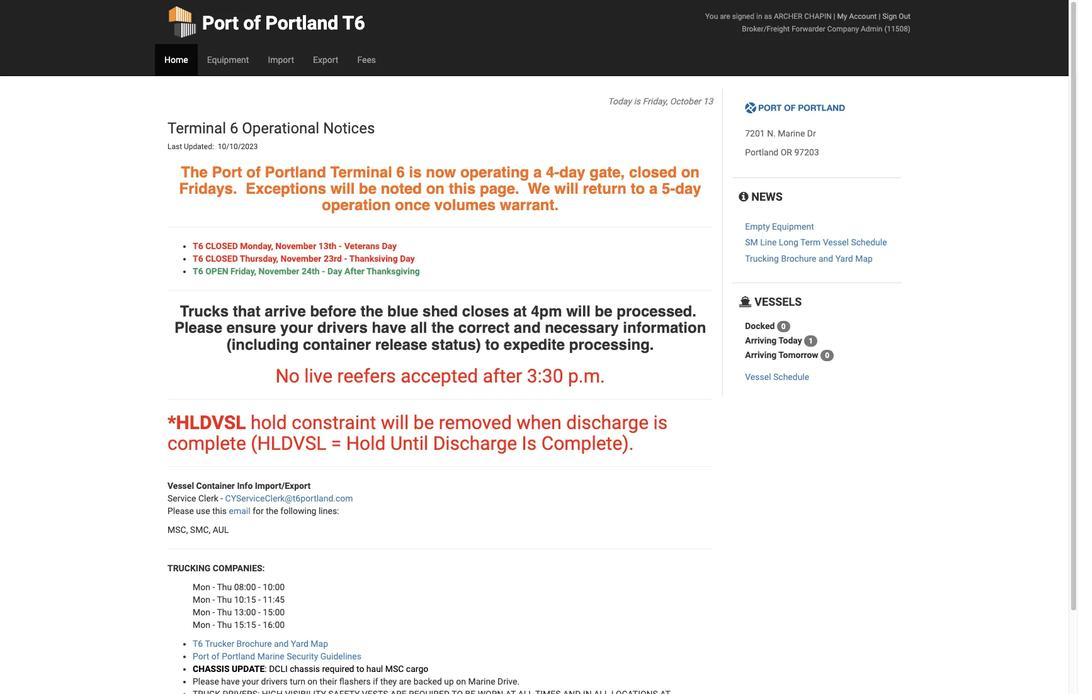 Task type: locate. For each thing, give the bounding box(es) containing it.
port up chassis
[[193, 652, 209, 662]]

0 horizontal spatial today
[[608, 96, 632, 106]]

0 vertical spatial schedule
[[851, 238, 887, 248]]

0 vertical spatial closed
[[205, 241, 238, 251]]

schedule right the term
[[851, 238, 887, 248]]

1 horizontal spatial schedule
[[851, 238, 887, 248]]

of down trucker
[[212, 652, 220, 662]]

terminal inside the port of portland terminal 6 is now operating a 4-day gate, closed on fridays .  exceptions will be noted on this page.  we will return to a 5-day operation once volumes warrant.
[[330, 164, 392, 181]]

0 vertical spatial drivers
[[317, 319, 368, 337]]

0 horizontal spatial are
[[399, 677, 412, 687]]

be down accepted
[[414, 412, 434, 434]]

1 vertical spatial to
[[485, 336, 500, 354]]

2 horizontal spatial be
[[595, 303, 613, 320]]

release
[[375, 336, 427, 354]]

t6 inside "t6 trucker brochure and yard map port of portland marine security guidelines chassis update : dcli chassis required to haul msc cargo please have your drivers turn on their flashers if they are backed up on marine drive."
[[193, 639, 203, 649]]

hold constraint will be removed when discharge is complete (hldvsl = hold until discharge is complete).
[[168, 412, 668, 455]]

to up after
[[485, 336, 500, 354]]

arriving down docked
[[745, 336, 777, 346]]

13:00
[[234, 608, 256, 618]]

be inside the port of portland terminal 6 is now operating a 4-day gate, closed on fridays .  exceptions will be noted on this page.  we will return to a 5-day operation once volumes warrant.
[[359, 180, 377, 198]]

vessel up service
[[168, 481, 194, 491]]

6 inside the port of portland terminal 6 is now operating a 4-day gate, closed on fridays .  exceptions will be noted on this page.  we will return to a 5-day operation once volumes warrant.
[[397, 164, 405, 181]]

1 vertical spatial yard
[[291, 639, 309, 649]]

please down chassis
[[193, 677, 219, 687]]

yard down sm line long term vessel schedule link
[[836, 254, 853, 264]]

1 horizontal spatial day
[[382, 241, 397, 251]]

0 vertical spatial are
[[720, 12, 731, 21]]

be
[[359, 180, 377, 198], [595, 303, 613, 320], [414, 412, 434, 434]]

brochure inside "t6 trucker brochure and yard map port of portland marine security guidelines chassis update : dcli chassis required to haul msc cargo please have your drivers turn on their flashers if they are backed up on marine drive."
[[237, 639, 272, 649]]

2 vertical spatial of
[[212, 652, 220, 662]]

necessary
[[545, 319, 619, 337]]

1 vertical spatial port
[[212, 164, 242, 181]]

terminal up the operation
[[330, 164, 392, 181]]

or
[[781, 148, 792, 158]]

4 mon from the top
[[193, 620, 210, 631]]

0 vertical spatial friday,
[[643, 96, 668, 106]]

discharge
[[566, 412, 649, 434]]

vessel for vessel schedule
[[745, 372, 771, 382]]

arriving
[[745, 336, 777, 346], [745, 350, 777, 360]]

0 vertical spatial and
[[819, 254, 834, 264]]

23rd
[[324, 254, 342, 264]]

info
[[237, 481, 253, 491]]

will right "exceptions"
[[331, 180, 355, 198]]

notices
[[323, 120, 375, 137]]

1 closed from the top
[[205, 241, 238, 251]]

0 vertical spatial your
[[280, 319, 313, 337]]

will right '4pm'
[[566, 303, 591, 320]]

6 up "once"
[[397, 164, 405, 181]]

7201 n. marine dr
[[745, 129, 816, 139]]

0 right tomorrow
[[825, 352, 830, 360]]

after
[[483, 365, 522, 387]]

- left 10:15
[[213, 595, 215, 605]]

trucks
[[180, 303, 229, 320]]

equipment
[[207, 55, 249, 65], [772, 222, 814, 232]]

0 vertical spatial this
[[449, 180, 476, 198]]

equipment inside 'empty equipment sm line long term vessel schedule trucking brochure and yard map'
[[772, 222, 814, 232]]

| left sign
[[879, 12, 881, 21]]

marine up :
[[257, 652, 285, 662]]

0 horizontal spatial |
[[834, 12, 836, 21]]

portland inside "t6 trucker brochure and yard map port of portland marine security guidelines chassis update : dcli chassis required to haul msc cargo please have your drivers turn on their flashers if they are backed up on marine drive."
[[222, 652, 255, 662]]

of up equipment dropdown button
[[243, 12, 261, 34]]

equipment right home
[[207, 55, 249, 65]]

october
[[670, 96, 701, 106]]

brochure down long
[[781, 254, 817, 264]]

vessel inside vessel container info import/export service clerk - cyserviceclerk@t6portland.com please use this email for the following lines:
[[168, 481, 194, 491]]

expedite
[[504, 336, 565, 354]]

drivers down dcli
[[261, 677, 288, 687]]

long
[[779, 238, 799, 248]]

| left my
[[834, 12, 836, 21]]

1 thu from the top
[[217, 583, 232, 593]]

0 vertical spatial vessel
[[823, 238, 849, 248]]

5-
[[662, 180, 675, 198]]

please inside trucks that arrive before the blue shed closes at 4pm will be processed. please ensure your drivers have all the correct and necessary information (including container release status) to expedite processing.
[[174, 319, 222, 337]]

drive.
[[498, 677, 520, 687]]

portland down 7201 at the right top of page
[[745, 148, 779, 158]]

equipment up long
[[772, 222, 814, 232]]

discharge
[[433, 433, 517, 455]]

port
[[202, 12, 239, 34], [212, 164, 242, 181], [193, 652, 209, 662]]

1 vertical spatial vessel
[[745, 372, 771, 382]]

return
[[583, 180, 627, 198]]

1 horizontal spatial to
[[485, 336, 500, 354]]

constraint
[[292, 412, 376, 434]]

empty equipment link
[[745, 222, 814, 232]]

be left 'noted'
[[359, 180, 377, 198]]

0 horizontal spatial be
[[359, 180, 377, 198]]

0 vertical spatial is
[[634, 96, 641, 106]]

is right the discharge
[[654, 412, 668, 434]]

brochure inside 'empty equipment sm line long term vessel schedule trucking brochure and yard map'
[[781, 254, 817, 264]]

- left the 11:45
[[258, 595, 261, 605]]

0 vertical spatial please
[[174, 319, 222, 337]]

mon
[[193, 583, 210, 593], [193, 595, 210, 605], [193, 608, 210, 618], [193, 620, 210, 631]]

be up processing.
[[595, 303, 613, 320]]

they
[[380, 677, 397, 687]]

please inside "t6 trucker brochure and yard map port of portland marine security guidelines chassis update : dcli chassis required to haul msc cargo please have your drivers turn on their flashers if they are backed up on marine drive."
[[193, 677, 219, 687]]

day
[[382, 241, 397, 251], [400, 254, 415, 264], [328, 266, 342, 276]]

1 horizontal spatial and
[[514, 319, 541, 337]]

on right 5-
[[681, 164, 700, 181]]

will inside trucks that arrive before the blue shed closes at 4pm will be processed. please ensure your drivers have all the correct and necessary information (including container release status) to expedite processing.
[[566, 303, 591, 320]]

0 horizontal spatial vessel
[[168, 481, 194, 491]]

trucking
[[168, 564, 211, 574]]

2 | from the left
[[879, 12, 881, 21]]

correct
[[458, 319, 510, 337]]

your down update
[[242, 677, 259, 687]]

yard up security
[[291, 639, 309, 649]]

friday, left october
[[643, 96, 668, 106]]

this right "use"
[[212, 506, 227, 517]]

2 vertical spatial please
[[193, 677, 219, 687]]

0 horizontal spatial yard
[[291, 639, 309, 649]]

1 vertical spatial brochure
[[237, 639, 272, 649]]

and up port of portland marine security guidelines link
[[274, 639, 289, 649]]

your inside trucks that arrive before the blue shed closes at 4pm will be processed. please ensure your drivers have all the correct and necessary information (including container release status) to expedite processing.
[[280, 319, 313, 337]]

1 vertical spatial your
[[242, 677, 259, 687]]

processed.
[[617, 303, 697, 320]]

2 vertical spatial port
[[193, 652, 209, 662]]

3 mon from the top
[[193, 608, 210, 618]]

1 horizontal spatial this
[[449, 180, 476, 198]]

1 horizontal spatial today
[[779, 336, 802, 346]]

signed
[[732, 12, 755, 21]]

2 vertical spatial is
[[654, 412, 668, 434]]

0 vertical spatial brochure
[[781, 254, 817, 264]]

1 vertical spatial friday,
[[231, 266, 256, 276]]

day up thanksiving
[[382, 241, 397, 251]]

yard inside "t6 trucker brochure and yard map port of portland marine security guidelines chassis update : dcli chassis required to haul msc cargo please have your drivers turn on their flashers if they are backed up on marine drive."
[[291, 639, 309, 649]]

day left the gate,
[[560, 164, 586, 181]]

map inside 'empty equipment sm line long term vessel schedule trucking brochure and yard map'
[[856, 254, 873, 264]]

0 vertical spatial to
[[631, 180, 645, 198]]

on down chassis
[[308, 677, 318, 687]]

port down 10/10/2023
[[212, 164, 242, 181]]

thu left 13:00
[[217, 608, 232, 618]]

companies:
[[213, 564, 265, 574]]

t6 left trucker
[[193, 639, 203, 649]]

terminal up last
[[168, 120, 226, 137]]

ensure
[[227, 319, 276, 337]]

on right 'noted'
[[426, 180, 445, 198]]

0 horizontal spatial map
[[311, 639, 328, 649]]

trucking
[[745, 254, 779, 264]]

required
[[322, 665, 354, 675]]

- left the 15:00 on the left of the page
[[258, 608, 261, 618]]

and right correct
[[514, 319, 541, 337]]

docked
[[745, 321, 775, 331]]

1 vertical spatial and
[[514, 319, 541, 337]]

0 horizontal spatial this
[[212, 506, 227, 517]]

port up equipment dropdown button
[[202, 12, 239, 34]]

the right for
[[266, 506, 278, 517]]

tomorrow
[[779, 350, 819, 360]]

2 vertical spatial be
[[414, 412, 434, 434]]

update
[[232, 665, 265, 675]]

noted
[[381, 180, 422, 198]]

1 horizontal spatial marine
[[468, 677, 496, 687]]

0 right docked
[[782, 323, 786, 331]]

of down 10/10/2023
[[246, 164, 261, 181]]

brochure down 15:15
[[237, 639, 272, 649]]

vessel right the term
[[823, 238, 849, 248]]

day
[[560, 164, 586, 181], [675, 180, 702, 198]]

2 horizontal spatial is
[[654, 412, 668, 434]]

1 vertical spatial this
[[212, 506, 227, 517]]

0 horizontal spatial schedule
[[774, 372, 810, 382]]

broker/freight
[[742, 25, 790, 33]]

0 vertical spatial 0
[[782, 323, 786, 331]]

are
[[720, 12, 731, 21], [399, 677, 412, 687]]

portland inside the port of portland terminal 6 is now operating a 4-day gate, closed on fridays .  exceptions will be noted on this page.  we will return to a 5-day operation once volumes warrant.
[[265, 164, 326, 181]]

- down "trucking companies:"
[[213, 583, 215, 593]]

vessel inside 'empty equipment sm line long term vessel schedule trucking brochure and yard map'
[[823, 238, 849, 248]]

0 vertical spatial map
[[856, 254, 873, 264]]

marine left drive.
[[468, 677, 496, 687]]

the left "blue"
[[361, 303, 383, 320]]

1 vertical spatial is
[[409, 164, 422, 181]]

port inside "t6 trucker brochure and yard map port of portland marine security guidelines chassis update : dcli chassis required to haul msc cargo please have your drivers turn on their flashers if they are backed up on marine drive."
[[193, 652, 209, 662]]

2 vertical spatial vessel
[[168, 481, 194, 491]]

will down reefers
[[381, 412, 409, 434]]

0 vertical spatial november
[[275, 241, 316, 251]]

a left 4-
[[533, 164, 542, 181]]

1 horizontal spatial drivers
[[317, 319, 368, 337]]

2 vertical spatial and
[[274, 639, 289, 649]]

1 vertical spatial please
[[168, 506, 194, 517]]

t6 down fridays
[[193, 241, 203, 251]]

today inside docked 0 arriving today 1 arriving tomorrow 0
[[779, 336, 802, 346]]

portland
[[266, 12, 338, 34], [745, 148, 779, 158], [265, 164, 326, 181], [222, 652, 255, 662]]

0 vertical spatial arriving
[[745, 336, 777, 346]]

0 horizontal spatial day
[[560, 164, 586, 181]]

1 horizontal spatial be
[[414, 412, 434, 434]]

their
[[320, 677, 337, 687]]

- right clerk
[[221, 494, 223, 504]]

0 vertical spatial equipment
[[207, 55, 249, 65]]

2 horizontal spatial the
[[432, 319, 454, 337]]

until
[[390, 433, 428, 455]]

to up flashers
[[357, 665, 364, 675]]

have left all
[[372, 319, 406, 337]]

1 horizontal spatial a
[[649, 180, 658, 198]]

is left "now" at the left top
[[409, 164, 422, 181]]

please down service
[[168, 506, 194, 517]]

13
[[703, 96, 713, 106]]

thu up trucker
[[217, 620, 232, 631]]

0 vertical spatial yard
[[836, 254, 853, 264]]

*hldvsl
[[168, 412, 246, 434]]

0 vertical spatial 6
[[230, 120, 238, 137]]

arriving up vessel schedule link
[[745, 350, 777, 360]]

4-
[[546, 164, 560, 181]]

are down msc
[[399, 677, 412, 687]]

portland down terminal 6 operational notices last updated:  10/10/2023
[[265, 164, 326, 181]]

this inside the port of portland terminal 6 is now operating a 4-day gate, closed on fridays .  exceptions will be noted on this page.  we will return to a 5-day operation once volumes warrant.
[[449, 180, 476, 198]]

2 vertical spatial marine
[[468, 677, 496, 687]]

email
[[229, 506, 251, 517]]

1 vertical spatial equipment
[[772, 222, 814, 232]]

vessel schedule link
[[745, 372, 810, 382]]

1 vertical spatial map
[[311, 639, 328, 649]]

live
[[304, 365, 333, 387]]

schedule down tomorrow
[[774, 372, 810, 382]]

2 vertical spatial day
[[328, 266, 342, 276]]

fees
[[357, 55, 376, 65]]

have down update
[[221, 677, 240, 687]]

day down 23rd
[[328, 266, 342, 276]]

2 horizontal spatial and
[[819, 254, 834, 264]]

0 horizontal spatial equipment
[[207, 55, 249, 65]]

please inside vessel container info import/export service clerk - cyserviceclerk@t6portland.com please use this email for the following lines:
[[168, 506, 194, 517]]

ship image
[[739, 297, 752, 308]]

0 horizontal spatial the
[[266, 506, 278, 517]]

out
[[899, 12, 911, 21]]

0 horizontal spatial 0
[[782, 323, 786, 331]]

6 up 10/10/2023
[[230, 120, 238, 137]]

portland up update
[[222, 652, 255, 662]]

0 horizontal spatial day
[[328, 266, 342, 276]]

accepted
[[401, 365, 478, 387]]

- right 13th at the top
[[339, 241, 342, 251]]

1 horizontal spatial yard
[[836, 254, 853, 264]]

hold
[[251, 412, 287, 434]]

as
[[764, 12, 772, 21]]

thu left 10:15
[[217, 595, 232, 605]]

to left 5-
[[631, 180, 645, 198]]

15:00
[[263, 608, 285, 618]]

(11508)
[[885, 25, 911, 33]]

0 horizontal spatial and
[[274, 639, 289, 649]]

equipment inside dropdown button
[[207, 55, 249, 65]]

1 horizontal spatial equipment
[[772, 222, 814, 232]]

0 vertical spatial marine
[[778, 129, 805, 139]]

0 vertical spatial of
[[243, 12, 261, 34]]

map up security
[[311, 639, 328, 649]]

1 horizontal spatial vessel
[[745, 372, 771, 382]]

|
[[834, 12, 836, 21], [879, 12, 881, 21]]

terminal
[[168, 120, 226, 137], [330, 164, 392, 181]]

1 horizontal spatial have
[[372, 319, 406, 337]]

1 vertical spatial 0
[[825, 352, 830, 360]]

closes
[[462, 303, 509, 320]]

this right "once"
[[449, 180, 476, 198]]

0 horizontal spatial 6
[[230, 120, 238, 137]]

have inside trucks that arrive before the blue shed closes at 4pm will be processed. please ensure your drivers have all the correct and necessary information (including container release status) to expedite processing.
[[372, 319, 406, 337]]

a
[[533, 164, 542, 181], [649, 180, 658, 198]]

a left 5-
[[649, 180, 658, 198]]

2 vertical spatial to
[[357, 665, 364, 675]]

portland up import popup button
[[266, 12, 338, 34]]

and down sm line long term vessel schedule link
[[819, 254, 834, 264]]

be inside the hold constraint will be removed when discharge is complete (hldvsl = hold until discharge is complete).
[[414, 412, 434, 434]]

marine
[[778, 129, 805, 139], [257, 652, 285, 662], [468, 677, 496, 687]]

1 vertical spatial terminal
[[330, 164, 392, 181]]

friday, inside t6 closed monday, november 13th - veterans day t6 closed thursday, november 23rd - thanksiving day t6 open friday, november 24th - day after thanksgiving
[[231, 266, 256, 276]]

thu down "trucking companies:"
[[217, 583, 232, 593]]

0 horizontal spatial is
[[409, 164, 422, 181]]

0 vertical spatial be
[[359, 180, 377, 198]]

2 closed from the top
[[205, 254, 238, 264]]

and
[[819, 254, 834, 264], [514, 319, 541, 337], [274, 639, 289, 649]]

guidelines
[[321, 652, 362, 662]]

vessel for vessel container info import/export service clerk - cyserviceclerk@t6portland.com please use this email for the following lines:
[[168, 481, 194, 491]]

vessel down docked 0 arriving today 1 arriving tomorrow 0
[[745, 372, 771, 382]]

is left october
[[634, 96, 641, 106]]

1 vertical spatial are
[[399, 677, 412, 687]]

1 vertical spatial of
[[246, 164, 261, 181]]

this inside vessel container info import/export service clerk - cyserviceclerk@t6portland.com please use this email for the following lines:
[[212, 506, 227, 517]]

your
[[280, 319, 313, 337], [242, 677, 259, 687]]

0 horizontal spatial friday,
[[231, 266, 256, 276]]

your right ensure
[[280, 319, 313, 337]]

day up "thanksgiving"
[[400, 254, 415, 264]]

10:15
[[234, 595, 256, 605]]

16:00
[[263, 620, 285, 631]]

map down sm line long term vessel schedule link
[[856, 254, 873, 264]]

1 horizontal spatial 6
[[397, 164, 405, 181]]

gate,
[[590, 164, 625, 181]]

=
[[331, 433, 342, 455]]

1 vertical spatial drivers
[[261, 677, 288, 687]]

day left info circle icon
[[675, 180, 702, 198]]

t6 up trucks
[[193, 254, 203, 264]]

of inside port of portland t6 link
[[243, 12, 261, 34]]

port of portland t6
[[202, 12, 365, 34]]

status)
[[432, 336, 481, 354]]

please left that
[[174, 319, 222, 337]]

0
[[782, 323, 786, 331], [825, 352, 830, 360]]

0 horizontal spatial drivers
[[261, 677, 288, 687]]

drivers up live
[[317, 319, 368, 337]]

flashers
[[339, 677, 371, 687]]

are right the you
[[720, 12, 731, 21]]

1 horizontal spatial |
[[879, 12, 881, 21]]

0 horizontal spatial a
[[533, 164, 542, 181]]

term
[[801, 238, 821, 248]]

2 horizontal spatial day
[[400, 254, 415, 264]]

friday, down thursday,
[[231, 266, 256, 276]]

company
[[828, 25, 859, 33]]

schedule inside 'empty equipment sm line long term vessel schedule trucking brochure and yard map'
[[851, 238, 887, 248]]

the
[[361, 303, 383, 320], [432, 319, 454, 337], [266, 506, 278, 517]]

1 vertical spatial schedule
[[774, 372, 810, 382]]

vessel schedule
[[745, 372, 810, 382]]



Task type: vqa. For each thing, say whether or not it's contained in the screenshot.
Policy
no



Task type: describe. For each thing, give the bounding box(es) containing it.
will right the we
[[555, 180, 579, 198]]

t6 closed monday, november 13th - veterans day t6 closed thursday, november 23rd - thanksiving day t6 open friday, november 24th - day after thanksgiving
[[193, 241, 420, 276]]

arrive
[[265, 303, 306, 320]]

4 thu from the top
[[217, 620, 232, 631]]

your inside "t6 trucker brochure and yard map port of portland marine security guidelines chassis update : dcli chassis required to haul msc cargo please have your drivers turn on their flashers if they are backed up on marine drive."
[[242, 677, 259, 687]]

1 horizontal spatial day
[[675, 180, 702, 198]]

and inside trucks that arrive before the blue shed closes at 4pm will be processed. please ensure your drivers have all the correct and necessary information (including container release status) to expedite processing.
[[514, 319, 541, 337]]

volumes
[[435, 197, 496, 214]]

we
[[528, 180, 550, 198]]

:
[[265, 665, 267, 675]]

import button
[[259, 44, 304, 76]]

import/export
[[255, 481, 311, 491]]

port of portland t6 image
[[745, 102, 846, 115]]

and inside "t6 trucker brochure and yard map port of portland marine security guidelines chassis update : dcli chassis required to haul msc cargo please have your drivers turn on their flashers if they are backed up on marine drive."
[[274, 639, 289, 649]]

(hldvsl
[[251, 433, 327, 455]]

(including
[[227, 336, 299, 354]]

empty
[[745, 222, 770, 232]]

reefers
[[337, 365, 396, 387]]

trucking companies:
[[168, 564, 265, 574]]

4pm
[[531, 303, 562, 320]]

15:15
[[234, 620, 256, 631]]

1 vertical spatial day
[[400, 254, 415, 264]]

is inside the port of portland terminal 6 is now operating a 4-day gate, closed on fridays .  exceptions will be noted on this page.  we will return to a 5-day operation once volumes warrant.
[[409, 164, 422, 181]]

fridays
[[179, 180, 233, 198]]

after
[[345, 266, 365, 276]]

up
[[444, 677, 454, 687]]

backed
[[414, 677, 442, 687]]

0 vertical spatial today
[[608, 96, 632, 106]]

7201
[[745, 129, 765, 139]]

chassis
[[193, 665, 230, 675]]

drivers inside "t6 trucker brochure and yard map port of portland marine security guidelines chassis update : dcli chassis required to haul msc cargo please have your drivers turn on their flashers if they are backed up on marine drive."
[[261, 677, 288, 687]]

shed
[[423, 303, 458, 320]]

6 inside terminal 6 operational notices last updated:  10/10/2023
[[230, 120, 238, 137]]

1
[[809, 337, 813, 346]]

have inside "t6 trucker brochure and yard map port of portland marine security guidelines chassis update : dcli chassis required to haul msc cargo please have your drivers turn on their flashers if they are backed up on marine drive."
[[221, 677, 240, 687]]

port of portland t6 link
[[168, 0, 365, 44]]

- left 16:00 on the bottom left of page
[[258, 620, 261, 631]]

thanksiving
[[350, 254, 398, 264]]

now
[[426, 164, 456, 181]]

- up trucker
[[213, 620, 215, 631]]

processing.
[[569, 336, 654, 354]]

11:45
[[263, 595, 285, 605]]

0 vertical spatial port
[[202, 12, 239, 34]]

t6 up fees at the top
[[343, 12, 365, 34]]

1 arriving from the top
[[745, 336, 777, 346]]

archer
[[774, 12, 803, 21]]

my account link
[[837, 12, 877, 21]]

all
[[411, 319, 427, 337]]

t6 trucker brochure and yard map port of portland marine security guidelines chassis update : dcli chassis required to haul msc cargo please have your drivers turn on their flashers if they are backed up on marine drive.
[[193, 639, 520, 687]]

to inside "t6 trucker brochure and yard map port of portland marine security guidelines chassis update : dcli chassis required to haul msc cargo please have your drivers turn on their flashers if they are backed up on marine drive."
[[357, 665, 364, 675]]

10/10/2023
[[218, 143, 258, 151]]

smc,
[[190, 525, 211, 535]]

following
[[281, 506, 317, 517]]

you are signed in as archer chapin | my account | sign out broker/freight forwarder company admin (11508)
[[706, 12, 911, 33]]

terminal 6 operational notices last updated:  10/10/2023
[[168, 120, 379, 151]]

removed
[[439, 412, 512, 434]]

sm
[[745, 238, 758, 248]]

3:30
[[527, 365, 563, 387]]

sign out link
[[883, 12, 911, 21]]

of inside the port of portland terminal 6 is now operating a 4-day gate, closed on fridays .  exceptions will be noted on this page.  we will return to a 5-day operation once volumes warrant.
[[246, 164, 261, 181]]

be inside trucks that arrive before the blue shed closes at 4pm will be processed. please ensure your drivers have all the correct and necessary information (including container release status) to expedite processing.
[[595, 303, 613, 320]]

chapin
[[805, 12, 832, 21]]

for
[[253, 506, 264, 517]]

- right 23rd
[[344, 254, 348, 264]]

10:00
[[263, 583, 285, 593]]

is inside the hold constraint will be removed when discharge is complete (hldvsl = hold until discharge is complete).
[[654, 412, 668, 434]]

the
[[181, 164, 208, 181]]

once
[[395, 197, 430, 214]]

portland or 97203
[[745, 148, 819, 158]]

sign
[[883, 12, 897, 21]]

in
[[757, 12, 763, 21]]

2 vertical spatial november
[[259, 266, 300, 276]]

exceptions
[[246, 180, 326, 198]]

fees button
[[348, 44, 386, 76]]

the inside vessel container info import/export service clerk - cyserviceclerk@t6portland.com please use this email for the following lines:
[[266, 506, 278, 517]]

t6 trucker brochure and yard map link
[[193, 639, 328, 649]]

1 horizontal spatial the
[[361, 303, 383, 320]]

when
[[517, 412, 562, 434]]

2 thu from the top
[[217, 595, 232, 605]]

mon - thu 08:00 - 10:00 mon - thu 10:15 - 11:45 mon - thu 13:00 - 15:00 mon - thu 15:15 - 16:00
[[193, 583, 285, 631]]

haul
[[367, 665, 383, 675]]

will inside the hold constraint will be removed when discharge is complete (hldvsl = hold until discharge is complete).
[[381, 412, 409, 434]]

info circle image
[[739, 192, 749, 203]]

cargo
[[406, 665, 429, 675]]

security
[[287, 652, 318, 662]]

3 thu from the top
[[217, 608, 232, 618]]

2 mon from the top
[[193, 595, 210, 605]]

trucks that arrive before the blue shed closes at 4pm will be processed. please ensure your drivers have all the correct and necessary information (including container release status) to expedite processing.
[[174, 303, 706, 354]]

yard inside 'empty equipment sm line long term vessel schedule trucking brochure and yard map'
[[836, 254, 853, 264]]

drivers inside trucks that arrive before the blue shed closes at 4pm will be processed. please ensure your drivers have all the correct and necessary information (including container release status) to expedite processing.
[[317, 319, 368, 337]]

terminal inside terminal 6 operational notices last updated:  10/10/2023
[[168, 120, 226, 137]]

map inside "t6 trucker brochure and yard map port of portland marine security guidelines chassis update : dcli chassis required to haul msc cargo please have your drivers turn on their flashers if they are backed up on marine drive."
[[311, 639, 328, 649]]

account
[[849, 12, 877, 21]]

1 horizontal spatial 0
[[825, 352, 830, 360]]

are inside you are signed in as archer chapin | my account | sign out broker/freight forwarder company admin (11508)
[[720, 12, 731, 21]]

port of portland marine security guidelines link
[[193, 652, 362, 662]]

cyserviceclerk@t6portland.com
[[225, 494, 353, 504]]

thursday,
[[240, 254, 278, 264]]

t6 left open
[[193, 266, 203, 276]]

n.
[[767, 129, 776, 139]]

complete
[[168, 433, 246, 455]]

1 vertical spatial november
[[281, 254, 322, 264]]

are inside "t6 trucker brochure and yard map port of portland marine security guidelines chassis update : dcli chassis required to haul msc cargo please have your drivers turn on their flashers if they are backed up on marine drive."
[[399, 677, 412, 687]]

- inside vessel container info import/export service clerk - cyserviceclerk@t6portland.com please use this email for the following lines:
[[221, 494, 223, 504]]

1 mon from the top
[[193, 583, 210, 593]]

1 | from the left
[[834, 12, 836, 21]]

- left 10:00
[[258, 583, 261, 593]]

that
[[233, 303, 261, 320]]

clerk
[[198, 494, 218, 504]]

port inside the port of portland terminal 6 is now operating a 4-day gate, closed on fridays .  exceptions will be noted on this page.  we will return to a 5-day operation once volumes warrant.
[[212, 164, 242, 181]]

and inside 'empty equipment sm line long term vessel schedule trucking brochure and yard map'
[[819, 254, 834, 264]]

2 arriving from the top
[[745, 350, 777, 360]]

- left 13:00
[[213, 608, 215, 618]]

vessel container info import/export service clerk - cyserviceclerk@t6portland.com please use this email for the following lines:
[[168, 481, 353, 517]]

on right up
[[456, 677, 466, 687]]

24th
[[302, 266, 320, 276]]

0 horizontal spatial marine
[[257, 652, 285, 662]]

home button
[[155, 44, 198, 76]]

- right 24th
[[322, 266, 325, 276]]

blue
[[387, 303, 419, 320]]

is
[[522, 433, 537, 455]]

my
[[837, 12, 848, 21]]

1 horizontal spatial friday,
[[643, 96, 668, 106]]

news
[[749, 190, 783, 204]]

1 horizontal spatial is
[[634, 96, 641, 106]]

to inside trucks that arrive before the blue shed closes at 4pm will be processed. please ensure your drivers have all the correct and necessary information (including container release status) to expedite processing.
[[485, 336, 500, 354]]

information
[[623, 319, 706, 337]]

cyserviceclerk@t6portland.com link
[[225, 494, 353, 504]]

the port of portland terminal 6 is now operating a 4-day gate, closed on fridays .  exceptions will be noted on this page.  we will return to a 5-day operation once volumes warrant.
[[179, 164, 702, 214]]

turn
[[290, 677, 305, 687]]

container
[[303, 336, 371, 354]]

to inside the port of portland terminal 6 is now operating a 4-day gate, closed on fridays .  exceptions will be noted on this page.  we will return to a 5-day operation once volumes warrant.
[[631, 180, 645, 198]]

0 vertical spatial day
[[382, 241, 397, 251]]

of inside "t6 trucker brochure and yard map port of portland marine security guidelines chassis update : dcli chassis required to haul msc cargo please have your drivers turn on their flashers if they are backed up on marine drive."
[[212, 652, 220, 662]]



